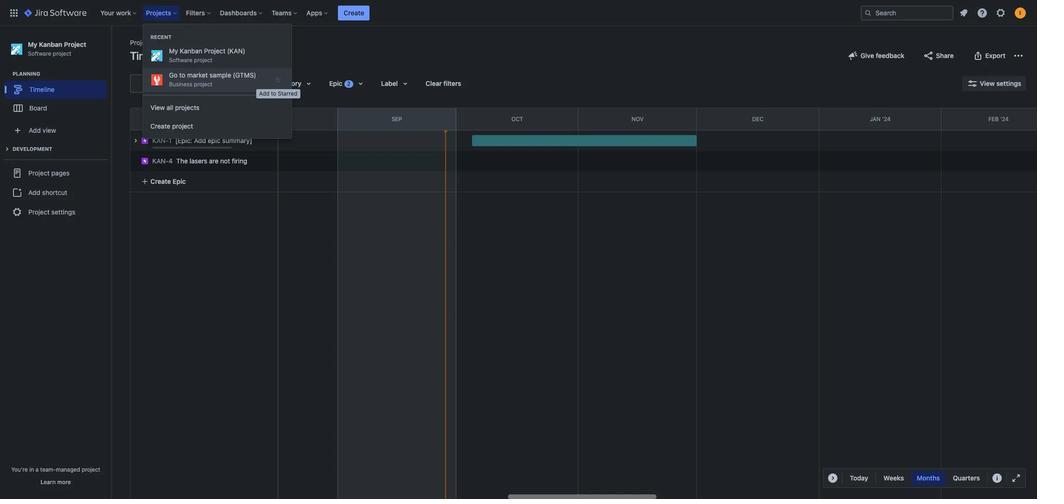 Task type: vqa. For each thing, say whether or not it's contained in the screenshot.
right Tasks
no



Task type: locate. For each thing, give the bounding box(es) containing it.
add for add shortcut
[[28, 189, 40, 196]]

timeline inside 'planning' group
[[29, 85, 55, 93]]

1 horizontal spatial '24
[[1001, 116, 1010, 123]]

status category button
[[247, 76, 320, 91]]

create epic button
[[136, 173, 272, 190]]

summary]
[[222, 137, 252, 144]]

add people image
[[229, 78, 240, 89]]

'24 for feb '24
[[1001, 116, 1010, 123]]

project left (kan)
[[204, 47, 226, 55]]

settings down the add shortcut button
[[51, 208, 75, 216]]

show child issues image
[[130, 135, 141, 146]]

kanban inside my kanban project (kan) software project
[[180, 47, 203, 55]]

epic image
[[141, 137, 149, 144], [141, 157, 149, 165]]

apps button
[[304, 5, 332, 20]]

sep
[[392, 116, 402, 123]]

1 horizontal spatial software
[[169, 57, 193, 64]]

search image
[[865, 9, 872, 16]]

1 vertical spatial settings
[[51, 208, 75, 216]]

0 vertical spatial timeline
[[130, 49, 171, 62]]

add
[[259, 90, 270, 97], [29, 126, 41, 134], [194, 137, 206, 144], [28, 189, 40, 196]]

create right apps "popup button"
[[344, 9, 364, 16]]

view settings image
[[968, 78, 979, 89]]

clear filters
[[426, 79, 462, 87]]

work
[[116, 9, 131, 16]]

feedback
[[877, 52, 905, 59]]

projects link
[[130, 37, 155, 48]]

weeks
[[884, 474, 905, 482]]

status category
[[253, 79, 302, 87]]

epic
[[329, 79, 343, 87], [173, 177, 186, 185]]

project inside my kanban project (kan) software project
[[194, 57, 213, 64]]

kan- down create project
[[152, 137, 169, 144]]

0 vertical spatial settings
[[997, 79, 1022, 87]]

project for my kanban project
[[201, 39, 222, 46]]

0 vertical spatial kan-
[[152, 137, 169, 144]]

software up 'go'
[[169, 57, 193, 64]]

my for my kanban project
[[166, 39, 175, 46]]

create inside primary element
[[344, 9, 364, 16]]

dashboards
[[220, 9, 257, 16]]

learn
[[41, 479, 56, 486]]

0 horizontal spatial view
[[151, 104, 165, 111]]

banner
[[0, 0, 1038, 26]]

give feedback
[[861, 52, 905, 59]]

add inside button
[[28, 189, 40, 196]]

my kanban project (kan) software project
[[169, 47, 245, 64]]

create up the kan-1 link
[[151, 122, 170, 130]]

1 vertical spatial view
[[151, 104, 165, 111]]

eloisefrancis23 image
[[193, 76, 208, 91]]

epic image left kan-4 link
[[141, 157, 149, 165]]

shortcut
[[42, 189, 67, 196]]

2 kan- from the top
[[152, 157, 169, 165]]

epic left 2
[[329, 79, 343, 87]]

to inside go to market sample (gtms) business project
[[179, 71, 185, 79]]

add left epic on the left of page
[[194, 137, 206, 144]]

to down status category
[[271, 90, 277, 97]]

1 horizontal spatial settings
[[997, 79, 1022, 87]]

projects button
[[143, 5, 181, 20]]

category
[[274, 79, 302, 87]]

timeline down projects link
[[130, 49, 171, 62]]

view right view settings image
[[981, 79, 996, 87]]

months button
[[912, 471, 946, 486]]

settings down export
[[997, 79, 1022, 87]]

0 vertical spatial view
[[981, 79, 996, 87]]

development
[[13, 146, 52, 152]]

create for create
[[344, 9, 364, 16]]

create down kan-4 link
[[151, 177, 171, 185]]

software up planning
[[28, 50, 51, 57]]

to inside tooltip
[[271, 90, 277, 97]]

epic image left the kan-1 link
[[141, 137, 149, 144]]

projects inside dropdown button
[[146, 9, 171, 16]]

managed
[[56, 466, 80, 473]]

kanban down the my kanban project
[[180, 47, 203, 55]]

'24 right feb
[[1001, 116, 1010, 123]]

kanban up my kanban project (kan) software project on the top left of page
[[177, 39, 199, 46]]

0 vertical spatial epic image
[[141, 137, 149, 144]]

1 vertical spatial projects
[[130, 39, 155, 46]]

add left view
[[29, 126, 41, 134]]

project for my kanban project (kan) software project
[[204, 47, 226, 55]]

share image
[[924, 50, 935, 61]]

project inside my kanban project software project
[[64, 40, 86, 48]]

kanban inside my kanban project software project
[[39, 40, 62, 48]]

timeline up board
[[29, 85, 55, 93]]

to for go
[[179, 71, 185, 79]]

go to market sample (gtms) business project
[[169, 71, 256, 88]]

kanban
[[177, 39, 199, 46], [39, 40, 62, 48], [180, 47, 203, 55]]

project inside go to market sample (gtms) business project
[[194, 81, 213, 88]]

projects for projects link
[[130, 39, 155, 46]]

project
[[201, 39, 222, 46], [64, 40, 86, 48], [204, 47, 226, 55], [28, 169, 50, 177], [28, 208, 50, 216]]

add left "shortcut"
[[28, 189, 40, 196]]

0 vertical spatial to
[[179, 71, 185, 79]]

quarters button
[[948, 471, 986, 486]]

create project button
[[143, 117, 292, 136]]

kanban for my kanban project (kan) software project
[[180, 47, 203, 55]]

0 horizontal spatial '24
[[883, 116, 891, 123]]

0 horizontal spatial settings
[[51, 208, 75, 216]]

1 horizontal spatial view
[[981, 79, 996, 87]]

filters
[[186, 9, 205, 16]]

project up the add shortcut
[[28, 169, 50, 177]]

1 horizontal spatial epic
[[329, 79, 343, 87]]

my right projects link
[[166, 39, 175, 46]]

project inside my kanban project (kan) software project
[[204, 47, 226, 55]]

lasers
[[190, 157, 207, 165]]

0 vertical spatial create
[[344, 9, 364, 16]]

1 vertical spatial create
[[151, 122, 170, 130]]

1 vertical spatial timeline
[[29, 85, 55, 93]]

project right managed at bottom
[[82, 466, 100, 473]]

kan-
[[152, 137, 169, 144], [152, 157, 169, 165]]

1 kan- from the top
[[152, 137, 169, 144]]

2 '24 from the left
[[1001, 116, 1010, 123]]

your
[[100, 9, 114, 16]]

0 horizontal spatial timeline
[[29, 85, 55, 93]]

project left sidebar navigation "image"
[[64, 40, 86, 48]]

0 horizontal spatial software
[[28, 50, 51, 57]]

add shortcut
[[28, 189, 67, 196]]

1
[[169, 137, 172, 144]]

to
[[179, 71, 185, 79], [271, 90, 277, 97]]

view inside popup button
[[981, 79, 996, 87]]

0 horizontal spatial epic
[[173, 177, 186, 185]]

add down status
[[259, 90, 270, 97]]

1 vertical spatial to
[[271, 90, 277, 97]]

(gtms)
[[233, 71, 256, 79]]

0 horizontal spatial to
[[179, 71, 185, 79]]

my up planning
[[28, 40, 37, 48]]

1 '24 from the left
[[883, 116, 891, 123]]

my down recent
[[169, 47, 178, 55]]

'24 right jan at the top right of page
[[883, 116, 891, 123]]

nov
[[632, 116, 644, 123]]

kan-1 link
[[152, 136, 172, 145]]

view for view all projects
[[151, 104, 165, 111]]

my inside my kanban project software project
[[28, 40, 37, 48]]

to right 'go'
[[179, 71, 185, 79]]

kanban up planning
[[39, 40, 62, 48]]

export button
[[968, 48, 1012, 63]]

epic image for kan-4 the lasers are not firing
[[141, 157, 149, 165]]

pages
[[51, 169, 70, 177]]

projects up recent
[[146, 9, 171, 16]]

create
[[344, 9, 364, 16], [151, 122, 170, 130], [151, 177, 171, 185]]

add shortcut button
[[4, 184, 108, 202]]

project up my kanban project (kan) software project on the top left of page
[[201, 39, 222, 46]]

kanban for my kanban project
[[177, 39, 199, 46]]

settings image
[[996, 7, 1007, 18]]

my kanban project
[[166, 39, 222, 46]]

project
[[53, 50, 71, 57], [194, 57, 213, 64], [194, 81, 213, 88], [172, 122, 193, 130], [82, 466, 100, 473]]

1 vertical spatial epic
[[173, 177, 186, 185]]

kan-4 link
[[152, 157, 173, 166]]

dashboards button
[[217, 5, 266, 20]]

1 horizontal spatial to
[[271, 90, 277, 97]]

my inside my kanban project (kan) software project
[[169, 47, 178, 55]]

group
[[4, 159, 108, 225]]

add inside dropdown button
[[29, 126, 41, 134]]

1 epic image from the top
[[141, 137, 149, 144]]

epic
[[208, 137, 221, 144]]

project down "market"
[[194, 81, 213, 88]]

view
[[981, 79, 996, 87], [151, 104, 165, 111]]

projects
[[146, 9, 171, 16], [130, 39, 155, 46]]

0 vertical spatial projects
[[146, 9, 171, 16]]

create inside button
[[151, 177, 171, 185]]

project for my kanban project software project
[[64, 40, 86, 48]]

project up "market"
[[194, 57, 213, 64]]

view left all
[[151, 104, 165, 111]]

kan-4 the lasers are not firing
[[152, 157, 247, 165]]

appswitcher icon image
[[8, 7, 20, 18]]

'24
[[883, 116, 891, 123], [1001, 116, 1010, 123]]

2 epic image from the top
[[141, 157, 149, 165]]

feb
[[989, 116, 999, 123]]

1 vertical spatial kan-
[[152, 157, 169, 165]]

'24 for jan '24
[[883, 116, 891, 123]]

recent
[[151, 34, 172, 40]]

kan- down the kan-1 link
[[152, 157, 169, 165]]

0 vertical spatial epic
[[329, 79, 343, 87]]

unassigned image
[[207, 76, 222, 91]]

sidebar navigation image
[[101, 37, 122, 56]]

my inside my kanban project link
[[166, 39, 175, 46]]

apps
[[307, 9, 323, 16]]

settings
[[997, 79, 1022, 87], [51, 208, 75, 216]]

projects right sidebar navigation "image"
[[130, 39, 155, 46]]

export
[[986, 52, 1006, 59]]

epic down the
[[173, 177, 186, 185]]

enter full screen image
[[1011, 473, 1023, 484]]

projects
[[175, 104, 200, 111]]

add inside tooltip
[[259, 90, 270, 97]]

project up timeline link
[[53, 50, 71, 57]]

2 vertical spatial create
[[151, 177, 171, 185]]

my kanban project link
[[166, 37, 222, 48]]

add for add view
[[29, 126, 41, 134]]

software
[[28, 50, 51, 57], [169, 57, 193, 64]]

project up [epic:
[[172, 122, 193, 130]]

timeline
[[130, 49, 171, 62], [29, 85, 55, 93]]

1 vertical spatial epic image
[[141, 157, 149, 165]]

learn more
[[41, 479, 71, 486]]

share
[[937, 52, 954, 59]]

jira software image
[[24, 7, 87, 18], [24, 7, 87, 18]]

settings inside popup button
[[997, 79, 1022, 87]]



Task type: describe. For each thing, give the bounding box(es) containing it.
banner containing your work
[[0, 0, 1038, 26]]

feb '24
[[989, 116, 1010, 123]]

clear
[[426, 79, 442, 87]]

add view button
[[6, 121, 106, 140]]

planning image
[[1, 68, 13, 80]]

help image
[[977, 7, 989, 18]]

your work button
[[98, 5, 140, 20]]

add for add to starred
[[259, 90, 270, 97]]

more
[[57, 479, 71, 486]]

board
[[29, 104, 47, 112]]

jan '24
[[871, 116, 891, 123]]

(kan)
[[227, 47, 245, 55]]

you're in a team-managed project
[[11, 466, 100, 473]]

oct
[[512, 116, 524, 123]]

project pages
[[28, 169, 70, 177]]

view
[[43, 126, 56, 134]]

create for create epic
[[151, 177, 171, 185]]

create button
[[338, 5, 370, 20]]

epic image for kan-1 [epic: add epic summary]
[[141, 137, 149, 144]]

primary element
[[6, 0, 861, 26]]

settings for view settings
[[997, 79, 1022, 87]]

group containing project pages
[[4, 159, 108, 225]]

weeks button
[[879, 471, 910, 486]]

today
[[851, 474, 869, 482]]

my for my kanban project (kan) software project
[[169, 47, 178, 55]]

epic inside button
[[173, 177, 186, 185]]

planning
[[13, 71, 40, 77]]

board link
[[5, 99, 107, 118]]

project down the add shortcut
[[28, 208, 50, 216]]

share button
[[918, 48, 960, 63]]

kan- for 1
[[152, 137, 169, 144]]

in
[[29, 466, 34, 473]]

label
[[381, 79, 398, 87]]

view for view settings
[[981, 79, 996, 87]]

status
[[253, 79, 273, 87]]

filters button
[[183, 5, 214, 20]]

business
[[169, 81, 193, 88]]

to for add
[[271, 90, 277, 97]]

my for my kanban project software project
[[28, 40, 37, 48]]

create for create project
[[151, 122, 170, 130]]

firing
[[232, 157, 247, 165]]

view settings
[[981, 79, 1022, 87]]

the
[[177, 157, 188, 165]]

add view
[[29, 126, 56, 134]]

2
[[347, 80, 351, 87]]

view all projects link
[[143, 98, 292, 117]]

kan-1 [epic: add epic summary]
[[152, 137, 252, 144]]

software inside my kanban project (kan) software project
[[169, 57, 193, 64]]

epic 2
[[329, 79, 351, 87]]

your work
[[100, 9, 131, 16]]

1 horizontal spatial timeline
[[130, 49, 171, 62]]

add to starred
[[259, 90, 298, 97]]

star go to market sample (gtms) image
[[275, 76, 282, 84]]

sample
[[210, 71, 231, 79]]

[epic:
[[175, 137, 192, 144]]

create epic
[[151, 177, 186, 185]]

Search field
[[861, 5, 954, 20]]

label button
[[376, 76, 417, 91]]

4
[[169, 157, 173, 165]]

teams
[[272, 9, 292, 16]]

filters
[[444, 79, 462, 87]]

add to starred tooltip
[[256, 89, 300, 98]]

kanban for my kanban project software project
[[39, 40, 62, 48]]

learn more button
[[41, 479, 71, 486]]

months
[[918, 474, 941, 482]]

notifications image
[[959, 7, 970, 18]]

your profile and settings image
[[1016, 7, 1027, 18]]

my kanban project software project
[[28, 40, 86, 57]]

give feedback button
[[843, 48, 911, 63]]

export icon image
[[973, 50, 984, 61]]

projects for projects dropdown button
[[146, 9, 171, 16]]

planning group
[[5, 70, 111, 120]]

starred
[[278, 90, 298, 97]]

team-
[[40, 466, 56, 473]]

clear filters button
[[420, 76, 467, 91]]

project inside my kanban project software project
[[53, 50, 71, 57]]

give
[[861, 52, 875, 59]]

development image
[[1, 144, 13, 155]]

project pages link
[[4, 163, 108, 184]]

teams button
[[269, 5, 301, 20]]

view settings button
[[963, 76, 1027, 91]]

go
[[169, 71, 178, 79]]

kan- for 4
[[152, 157, 169, 165]]

settings for project settings
[[51, 208, 75, 216]]

project settings link
[[4, 202, 108, 223]]

dec
[[753, 116, 764, 123]]

timeline link
[[5, 80, 107, 99]]

quarters
[[954, 474, 981, 482]]

jan
[[871, 116, 881, 123]]

not
[[220, 157, 230, 165]]

you're
[[11, 466, 28, 473]]

a
[[36, 466, 39, 473]]

all
[[167, 104, 173, 111]]

today button
[[845, 471, 875, 486]]

view all projects
[[151, 104, 200, 111]]

Search timeline text field
[[131, 75, 174, 92]]

project inside button
[[172, 122, 193, 130]]

project settings
[[28, 208, 75, 216]]

software inside my kanban project software project
[[28, 50, 51, 57]]

are
[[209, 157, 219, 165]]



